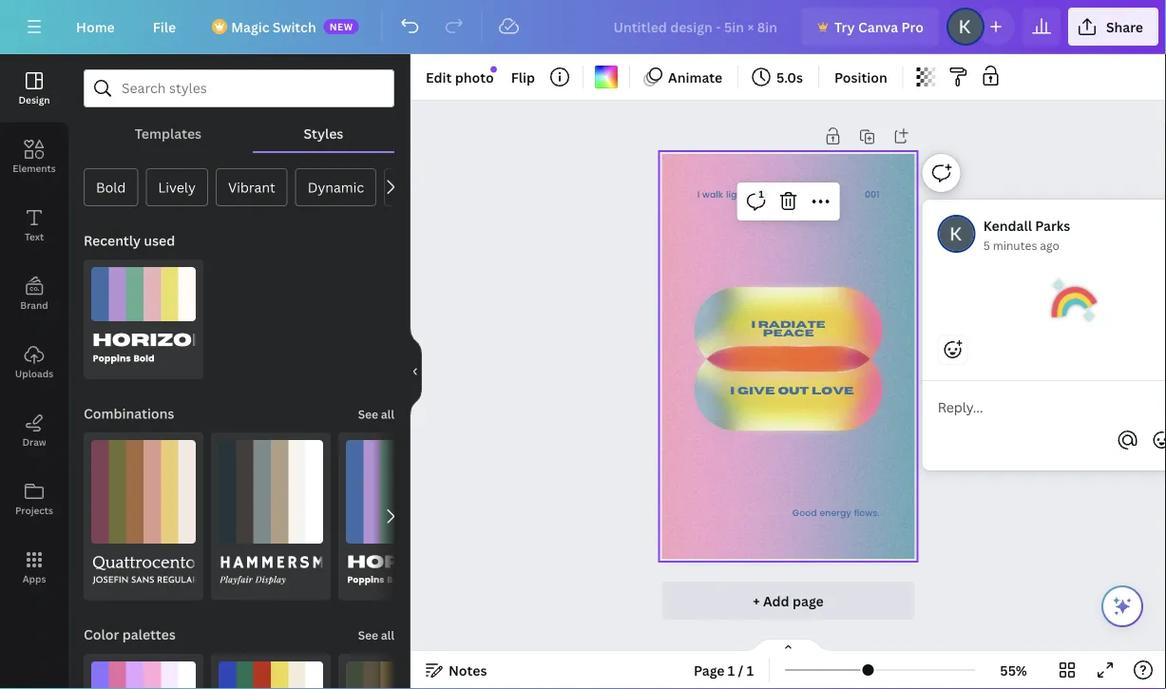 Task type: vqa. For each thing, say whether or not it's contained in the screenshot.
Good
yes



Task type: locate. For each thing, give the bounding box(es) containing it.
0 vertical spatial see all button
[[356, 394, 396, 433]]

bold
[[96, 178, 126, 196]]

0 vertical spatial see
[[358, 406, 378, 422]]

on
[[756, 188, 768, 203]]

all for combinations
[[381, 406, 394, 422]]

design
[[18, 93, 50, 106]]

new image
[[491, 66, 497, 73]]

Search styles search field
[[122, 70, 356, 106]]

i for i walk lightly on this earth.
[[697, 188, 700, 203]]

projects button
[[0, 465, 68, 533]]

notes
[[449, 661, 487, 679]]

see
[[358, 406, 378, 422], [358, 627, 378, 643]]

1 see all button from the top
[[356, 394, 396, 433]]

show pages image
[[743, 638, 834, 653]]

1 left the /
[[728, 661, 735, 679]]

1 all from the top
[[381, 406, 394, 422]]

0 horizontal spatial 1
[[728, 661, 735, 679]]

1 horizontal spatial 1
[[747, 661, 754, 679]]

all up apply "sylvan lace" style image
[[381, 627, 394, 643]]

see all left hide image
[[358, 406, 394, 422]]

i inside i radiate peace
[[751, 320, 756, 330]]

lively
[[158, 178, 196, 196]]

1 vertical spatial see all
[[358, 627, 394, 643]]

1 see from the top
[[358, 406, 378, 422]]

1 horizontal spatial i
[[730, 385, 735, 396]]

1 vertical spatial all
[[381, 627, 394, 643]]

see all button for color palettes
[[356, 616, 396, 654]]

apps button
[[0, 533, 68, 602]]

2 all from the top
[[381, 627, 394, 643]]

recently
[[84, 231, 141, 250]]

new
[[330, 20, 353, 33]]

i for i radiate peace
[[751, 320, 756, 330]]

0 vertical spatial i
[[697, 188, 700, 203]]

color
[[84, 626, 119, 644]]

see all for combinations
[[358, 406, 394, 422]]

uploads
[[15, 367, 53, 380]]

1 left this
[[759, 188, 764, 201]]

0 vertical spatial all
[[381, 406, 394, 422]]

see all
[[358, 406, 394, 422], [358, 627, 394, 643]]

pro
[[902, 18, 924, 36]]

i left give
[[730, 385, 735, 396]]

see for combinations
[[358, 406, 378, 422]]

i give out love
[[730, 385, 854, 396]]

projects
[[15, 504, 53, 517]]

+ add page button
[[662, 582, 915, 620]]

see all button left hide image
[[356, 394, 396, 433]]

text
[[25, 230, 44, 243]]

2 vertical spatial i
[[730, 385, 735, 396]]

flip button
[[504, 62, 543, 92]]

try canva pro
[[835, 18, 924, 36]]

canva
[[858, 18, 898, 36]]

0 vertical spatial see all
[[358, 406, 394, 422]]

edit photo
[[426, 68, 494, 86]]

bold button
[[84, 168, 138, 206]]

no color image
[[595, 66, 618, 88]]

2 horizontal spatial i
[[751, 320, 756, 330]]

apply "sylvan lace" style image
[[346, 661, 451, 689]]

this
[[771, 188, 787, 203]]

Reply draft. Add a reply or @mention. text field
[[938, 396, 1166, 417]]

2 see all button from the top
[[356, 616, 396, 654]]

see all button up apply "sylvan lace" style image
[[356, 616, 396, 654]]

all for color palettes
[[381, 627, 394, 643]]

love
[[812, 385, 854, 396]]

1
[[759, 188, 764, 201], [728, 661, 735, 679], [747, 661, 754, 679]]

all
[[381, 406, 394, 422], [381, 627, 394, 643]]

palettes
[[122, 626, 176, 644]]

1 see all from the top
[[358, 406, 394, 422]]

apps
[[22, 572, 46, 585]]

uploads button
[[0, 328, 68, 396]]

combinations button
[[82, 394, 176, 433]]

recently used
[[84, 231, 175, 250]]

i walk lightly on this earth.
[[697, 188, 816, 203]]

see all up apply "sylvan lace" style image
[[358, 627, 394, 643]]

see up apply "sylvan lace" style image
[[358, 627, 378, 643]]

styles button
[[253, 115, 394, 151]]

good energy flows.
[[792, 506, 880, 521]]

i left the walk
[[697, 188, 700, 203]]

1 button
[[741, 186, 771, 217]]

see left hide image
[[358, 406, 378, 422]]

2 horizontal spatial 1
[[759, 188, 764, 201]]

2 see from the top
[[358, 627, 378, 643]]

earth.
[[790, 188, 816, 203]]

1 vertical spatial see all button
[[356, 616, 396, 654]]

0 horizontal spatial i
[[697, 188, 700, 203]]

i
[[697, 188, 700, 203], [751, 320, 756, 330], [730, 385, 735, 396]]

1 right the /
[[747, 661, 754, 679]]

all left hide image
[[381, 406, 394, 422]]

see all button
[[356, 394, 396, 433], [356, 616, 396, 654]]

1 vertical spatial see
[[358, 627, 378, 643]]

kendall
[[983, 216, 1032, 234]]

page
[[694, 661, 725, 679]]

1 vertical spatial i
[[751, 320, 756, 330]]

add
[[763, 592, 790, 610]]

+ add page
[[753, 592, 824, 610]]

/
[[738, 661, 744, 679]]

+
[[753, 592, 760, 610]]

hide image
[[410, 326, 422, 417]]

2 see all from the top
[[358, 627, 394, 643]]

used
[[144, 231, 175, 250]]

i left peace
[[751, 320, 756, 330]]

design button
[[0, 54, 68, 123]]



Task type: describe. For each thing, give the bounding box(es) containing it.
brand
[[20, 298, 48, 311]]

see all button for combinations
[[356, 394, 396, 433]]

page
[[793, 592, 824, 610]]

animate
[[668, 68, 723, 86]]

kendall parks 5 minutes ago
[[983, 216, 1071, 253]]

styles
[[304, 124, 343, 142]]

apply "toy store" style image
[[219, 661, 323, 689]]

5
[[983, 237, 990, 253]]

switch
[[273, 18, 316, 36]]

apply "cosmic flair" style image
[[91, 661, 196, 689]]

1 inside button
[[759, 188, 764, 201]]

photo
[[455, 68, 494, 86]]

side panel tab list
[[0, 54, 68, 602]]

expressing gratitude image
[[1052, 278, 1098, 323]]

canva assistant image
[[1111, 595, 1134, 618]]

flip
[[511, 68, 535, 86]]

file
[[153, 18, 176, 36]]

good
[[792, 506, 817, 521]]

try
[[835, 18, 855, 36]]

share
[[1106, 18, 1144, 36]]

i radiate peace
[[751, 320, 826, 338]]

parks
[[1035, 216, 1071, 234]]

dynamic
[[308, 178, 364, 196]]

templates button
[[84, 115, 253, 151]]

flows.
[[854, 506, 880, 521]]

color palettes button
[[82, 616, 178, 654]]

page 1 / 1
[[694, 661, 754, 679]]

minutes
[[993, 237, 1037, 253]]

draw
[[22, 435, 46, 448]]

notes button
[[418, 655, 495, 685]]

templates
[[135, 124, 202, 142]]

position button
[[827, 62, 895, 92]]

see all for color palettes
[[358, 627, 394, 643]]

home
[[76, 18, 115, 36]]

dynamic button
[[295, 168, 377, 206]]

lively button
[[146, 168, 208, 206]]

energy
[[820, 506, 851, 521]]

55% button
[[983, 655, 1045, 685]]

brand button
[[0, 260, 68, 328]]

i for i give out love
[[730, 385, 735, 396]]

elements
[[13, 162, 56, 174]]

text button
[[0, 191, 68, 260]]

55%
[[1000, 661, 1027, 679]]

draw button
[[0, 396, 68, 465]]

vibrant button
[[216, 168, 288, 206]]

home link
[[61, 8, 130, 46]]

share button
[[1068, 8, 1159, 46]]

vibrant
[[228, 178, 275, 196]]

ago
[[1040, 237, 1060, 253]]

see for color palettes
[[358, 627, 378, 643]]

animate button
[[638, 62, 730, 92]]

give
[[738, 385, 775, 396]]

kendall parks list
[[923, 200, 1166, 531]]

position
[[835, 68, 888, 86]]

peace
[[763, 328, 814, 338]]

5.0s button
[[746, 62, 811, 92]]

file button
[[138, 8, 191, 46]]

001
[[865, 188, 880, 203]]

elements button
[[0, 123, 68, 191]]

main menu bar
[[0, 0, 1166, 54]]

out
[[778, 385, 809, 396]]

radiate
[[758, 320, 826, 330]]

edit photo button
[[418, 62, 502, 92]]

Design title text field
[[598, 8, 795, 46]]

magic switch
[[231, 18, 316, 36]]

try canva pro button
[[802, 8, 939, 46]]

combinations
[[84, 404, 174, 423]]

walk
[[702, 188, 723, 203]]

magic
[[231, 18, 269, 36]]

color palettes
[[84, 626, 176, 644]]

edit
[[426, 68, 452, 86]]

lightly
[[726, 188, 754, 203]]



